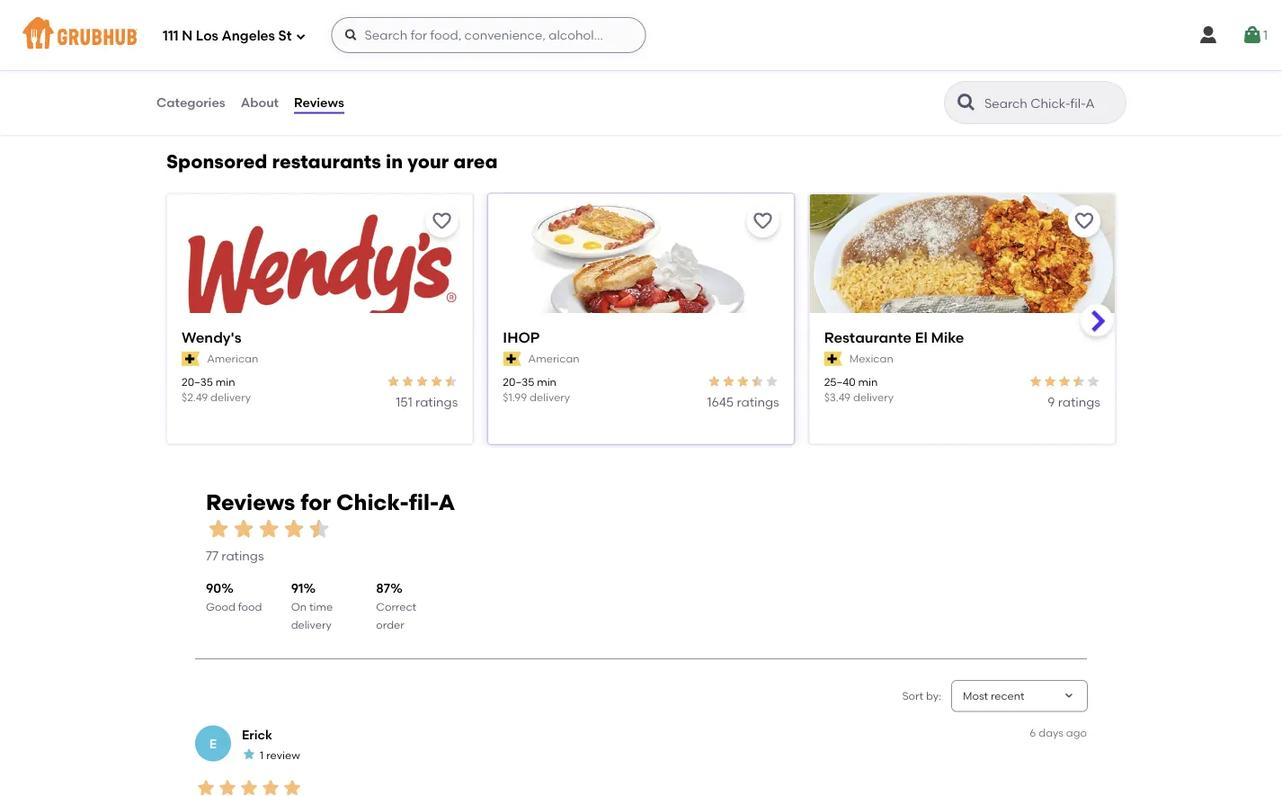 Task type: describe. For each thing, give the bounding box(es) containing it.
Search Chick-fil-A search field
[[983, 94, 1121, 112]]

9 ratings
[[1048, 394, 1101, 410]]

25–40 min $3.49 delivery
[[825, 375, 894, 404]]

main navigation navigation
[[0, 0, 1283, 70]]

order
[[376, 618, 405, 631]]

77
[[206, 548, 219, 563]]

american for wendy's
[[207, 352, 258, 365]]

ago
[[1067, 726, 1088, 739]]

categories button
[[156, 70, 226, 135]]

6
[[1030, 726, 1037, 739]]

1 for 1
[[1264, 27, 1268, 43]]

about button
[[240, 70, 280, 135]]

restaurants
[[272, 150, 381, 173]]

svg image
[[1198, 24, 1220, 46]]

$1.99
[[503, 391, 527, 404]]

search icon image
[[956, 92, 978, 113]]

1645 ratings
[[707, 394, 780, 410]]

1 for 1 review
[[260, 748, 264, 761]]

save this restaurant image for ihop
[[753, 210, 774, 232]]

6 days ago
[[1030, 726, 1088, 739]]

min for restaurante el mike
[[859, 375, 878, 388]]

restaurante el mike
[[825, 329, 965, 346]]

save this restaurant button for wendy's
[[426, 205, 458, 237]]

mexican
[[850, 352, 894, 365]]

87 correct order
[[376, 580, 417, 631]]

on
[[291, 600, 307, 613]]

correct
[[376, 600, 417, 613]]

el
[[916, 329, 928, 346]]

delivery inside 91 on time delivery
[[291, 618, 332, 631]]

ihop
[[503, 329, 540, 346]]

reviews for reviews for chick-fil-a
[[206, 489, 295, 515]]

Sort by: field
[[963, 688, 1025, 704]]

subscription pass image for ihop
[[503, 352, 521, 366]]

review
[[266, 748, 300, 761]]

save this restaurant image
[[1074, 210, 1096, 232]]

sponsored restaurants in your area
[[166, 150, 498, 173]]

20–35 for ihop
[[503, 375, 535, 388]]

reviews button
[[293, 70, 345, 135]]

reviews for chick-fil-a
[[206, 489, 456, 515]]

sponsored
[[166, 150, 268, 173]]

caret down icon image
[[1062, 689, 1077, 703]]

about
[[241, 95, 279, 110]]

reviews for reviews
[[294, 95, 344, 110]]

1 button
[[1242, 19, 1268, 51]]

20–35 min $2.49 delivery
[[182, 375, 251, 404]]

ihop link
[[503, 327, 780, 348]]

91 on time delivery
[[291, 580, 333, 631]]

0 horizontal spatial svg image
[[295, 31, 306, 42]]

good
[[206, 600, 236, 613]]

ratings for ihop
[[737, 394, 780, 410]]

save this restaurant button for restaurante el mike
[[1069, 205, 1101, 237]]

restaurante
[[825, 329, 912, 346]]

Search for food, convenience, alcohol... search field
[[331, 17, 646, 53]]

e
[[209, 736, 217, 751]]

25–40
[[825, 375, 856, 388]]

wendy's
[[182, 329, 242, 346]]

wendy's logo image
[[167, 194, 473, 345]]

delivery for wendy's
[[211, 391, 251, 404]]

111
[[163, 28, 179, 44]]



Task type: vqa. For each thing, say whether or not it's contained in the screenshot.
delivery
yes



Task type: locate. For each thing, give the bounding box(es) containing it.
1 horizontal spatial svg image
[[344, 28, 358, 42]]

20–35 for wendy's
[[182, 375, 213, 388]]

subscription pass image down ihop
[[503, 352, 521, 366]]

star icon image
[[386, 374, 401, 388], [401, 374, 415, 388], [415, 374, 429, 388], [429, 374, 444, 388], [444, 374, 458, 388], [444, 374, 458, 388], [708, 374, 722, 388], [722, 374, 736, 388], [736, 374, 751, 388], [751, 374, 765, 388], [751, 374, 765, 388], [765, 374, 780, 388], [1029, 374, 1044, 388], [1044, 374, 1058, 388], [1058, 374, 1072, 388], [1072, 374, 1087, 388], [1072, 374, 1087, 388], [1087, 374, 1101, 388], [206, 517, 231, 542], [231, 517, 256, 542], [256, 517, 282, 542], [282, 517, 307, 542], [307, 517, 332, 542], [307, 517, 332, 542], [242, 747, 256, 762], [195, 777, 217, 796], [217, 777, 238, 796], [238, 777, 260, 796], [260, 777, 282, 796], [282, 777, 303, 796]]

delivery right $3.49
[[854, 391, 894, 404]]

ratings right 9
[[1059, 394, 1101, 410]]

save this restaurant image
[[431, 210, 453, 232], [753, 210, 774, 232]]

0 horizontal spatial save this restaurant button
[[426, 205, 458, 237]]

ratings right 151
[[416, 394, 458, 410]]

min inside the "20–35 min $2.49 delivery"
[[216, 375, 235, 388]]

2 american from the left
[[529, 352, 580, 365]]

1 save this restaurant image from the left
[[431, 210, 453, 232]]

1 horizontal spatial subscription pass image
[[825, 352, 843, 366]]

min down ihop
[[537, 375, 557, 388]]

min down mexican
[[859, 375, 878, 388]]

sort by:
[[903, 689, 942, 702]]

svg image inside 1 button
[[1242, 24, 1264, 46]]

most
[[963, 689, 989, 702]]

chick-
[[336, 489, 409, 515]]

20–35 inside 20–35 min $1.99 delivery
[[503, 375, 535, 388]]

min
[[216, 375, 235, 388], [537, 375, 557, 388], [859, 375, 878, 388]]

time
[[309, 600, 333, 613]]

1 vertical spatial 1
[[260, 748, 264, 761]]

1 right svg icon
[[1264, 27, 1268, 43]]

1 down erick
[[260, 748, 264, 761]]

american
[[207, 352, 258, 365], [529, 352, 580, 365]]

1 review
[[260, 748, 300, 761]]

delivery
[[211, 391, 251, 404], [530, 391, 570, 404], [854, 391, 894, 404], [291, 618, 332, 631]]

your
[[408, 150, 449, 173]]

a
[[439, 489, 456, 515]]

recent
[[991, 689, 1025, 702]]

87
[[376, 580, 391, 595]]

1 horizontal spatial save this restaurant image
[[753, 210, 774, 232]]

1 inside button
[[1264, 27, 1268, 43]]

svg image
[[1242, 24, 1264, 46], [344, 28, 358, 42], [295, 31, 306, 42]]

fil-
[[409, 489, 439, 515]]

1 min from the left
[[216, 375, 235, 388]]

by:
[[927, 689, 942, 702]]

ratings for restaurante el mike
[[1059, 394, 1101, 410]]

delivery right $1.99 on the left
[[530, 391, 570, 404]]

0 horizontal spatial 20–35
[[182, 375, 213, 388]]

restaurante el mike logo image
[[810, 194, 1115, 345]]

delivery right $2.49
[[211, 391, 251, 404]]

sort
[[903, 689, 924, 702]]

1 horizontal spatial 1
[[1264, 27, 1268, 43]]

1 save this restaurant button from the left
[[426, 205, 458, 237]]

111 n los angeles st
[[163, 28, 292, 44]]

min inside 25–40 min $3.49 delivery
[[859, 375, 878, 388]]

ratings right "77"
[[222, 548, 264, 563]]

1 20–35 from the left
[[182, 375, 213, 388]]

2 min from the left
[[537, 375, 557, 388]]

0 vertical spatial 1
[[1264, 27, 1268, 43]]

reviews up 77 ratings
[[206, 489, 295, 515]]

n
[[182, 28, 193, 44]]

days
[[1039, 726, 1064, 739]]

min for wendy's
[[216, 375, 235, 388]]

20–35 min $1.99 delivery
[[503, 375, 570, 404]]

20–35
[[182, 375, 213, 388], [503, 375, 535, 388]]

american for ihop
[[529, 352, 580, 365]]

$2.49
[[182, 391, 208, 404]]

2 save this restaurant button from the left
[[747, 205, 780, 237]]

food
[[238, 600, 262, 613]]

ratings right 1645
[[737, 394, 780, 410]]

91
[[291, 580, 304, 595]]

ratings
[[416, 394, 458, 410], [737, 394, 780, 410], [1059, 394, 1101, 410], [222, 548, 264, 563]]

american up 20–35 min $1.99 delivery
[[529, 352, 580, 365]]

delivery inside 25–40 min $3.49 delivery
[[854, 391, 894, 404]]

reviews right about
[[294, 95, 344, 110]]

0 horizontal spatial min
[[216, 375, 235, 388]]

1 vertical spatial reviews
[[206, 489, 295, 515]]

1 horizontal spatial save this restaurant button
[[747, 205, 780, 237]]

3 save this restaurant button from the left
[[1069, 205, 1101, 237]]

angeles
[[222, 28, 275, 44]]

2 horizontal spatial save this restaurant button
[[1069, 205, 1101, 237]]

20–35 up $2.49
[[182, 375, 213, 388]]

3 min from the left
[[859, 375, 878, 388]]

american down wendy's at left
[[207, 352, 258, 365]]

$3.49
[[825, 391, 851, 404]]

1 american from the left
[[207, 352, 258, 365]]

90
[[206, 580, 221, 595]]

1 horizontal spatial 20–35
[[503, 375, 535, 388]]

most recent
[[963, 689, 1025, 702]]

2 save this restaurant image from the left
[[753, 210, 774, 232]]

reviews inside button
[[294, 95, 344, 110]]

for
[[301, 489, 331, 515]]

1 subscription pass image from the left
[[503, 352, 521, 366]]

1 horizontal spatial american
[[529, 352, 580, 365]]

subscription pass image up 25–40
[[825, 352, 843, 366]]

9
[[1048, 394, 1056, 410]]

151 ratings
[[396, 394, 458, 410]]

in
[[386, 150, 403, 173]]

1 horizontal spatial min
[[537, 375, 557, 388]]

mike
[[932, 329, 965, 346]]

min inside 20–35 min $1.99 delivery
[[537, 375, 557, 388]]

save this restaurant button for ihop
[[747, 205, 780, 237]]

0 vertical spatial reviews
[[294, 95, 344, 110]]

erick
[[242, 727, 273, 742]]

20–35 inside the "20–35 min $2.49 delivery"
[[182, 375, 213, 388]]

2 horizontal spatial svg image
[[1242, 24, 1264, 46]]

1645
[[707, 394, 734, 410]]

min down wendy's at left
[[216, 375, 235, 388]]

delivery down the time on the bottom of the page
[[291, 618, 332, 631]]

20–35 up $1.99 on the left
[[503, 375, 535, 388]]

2 subscription pass image from the left
[[825, 352, 843, 366]]

categories
[[157, 95, 225, 110]]

restaurante el mike link
[[825, 327, 1101, 348]]

0 horizontal spatial 1
[[260, 748, 264, 761]]

77 ratings
[[206, 548, 264, 563]]

delivery for restaurante el mike
[[854, 391, 894, 404]]

delivery inside the "20–35 min $2.49 delivery"
[[211, 391, 251, 404]]

area
[[454, 150, 498, 173]]

subscription pass image for restaurante el mike
[[825, 352, 843, 366]]

2 20–35 from the left
[[503, 375, 535, 388]]

min for ihop
[[537, 375, 557, 388]]

0 horizontal spatial american
[[207, 352, 258, 365]]

subscription pass image
[[503, 352, 521, 366], [825, 352, 843, 366]]

1
[[1264, 27, 1268, 43], [260, 748, 264, 761]]

ratings for wendy's
[[416, 394, 458, 410]]

2 horizontal spatial min
[[859, 375, 878, 388]]

0 horizontal spatial save this restaurant image
[[431, 210, 453, 232]]

wendy's link
[[182, 327, 458, 348]]

ihop logo image
[[489, 194, 794, 345]]

delivery for ihop
[[530, 391, 570, 404]]

90 good food
[[206, 580, 262, 613]]

los
[[196, 28, 218, 44]]

save this restaurant image for wendy's
[[431, 210, 453, 232]]

st
[[278, 28, 292, 44]]

0 horizontal spatial subscription pass image
[[503, 352, 521, 366]]

save this restaurant button
[[426, 205, 458, 237], [747, 205, 780, 237], [1069, 205, 1101, 237]]

subscription pass image
[[182, 352, 200, 366]]

151
[[396, 394, 413, 410]]

delivery inside 20–35 min $1.99 delivery
[[530, 391, 570, 404]]

reviews
[[294, 95, 344, 110], [206, 489, 295, 515]]



